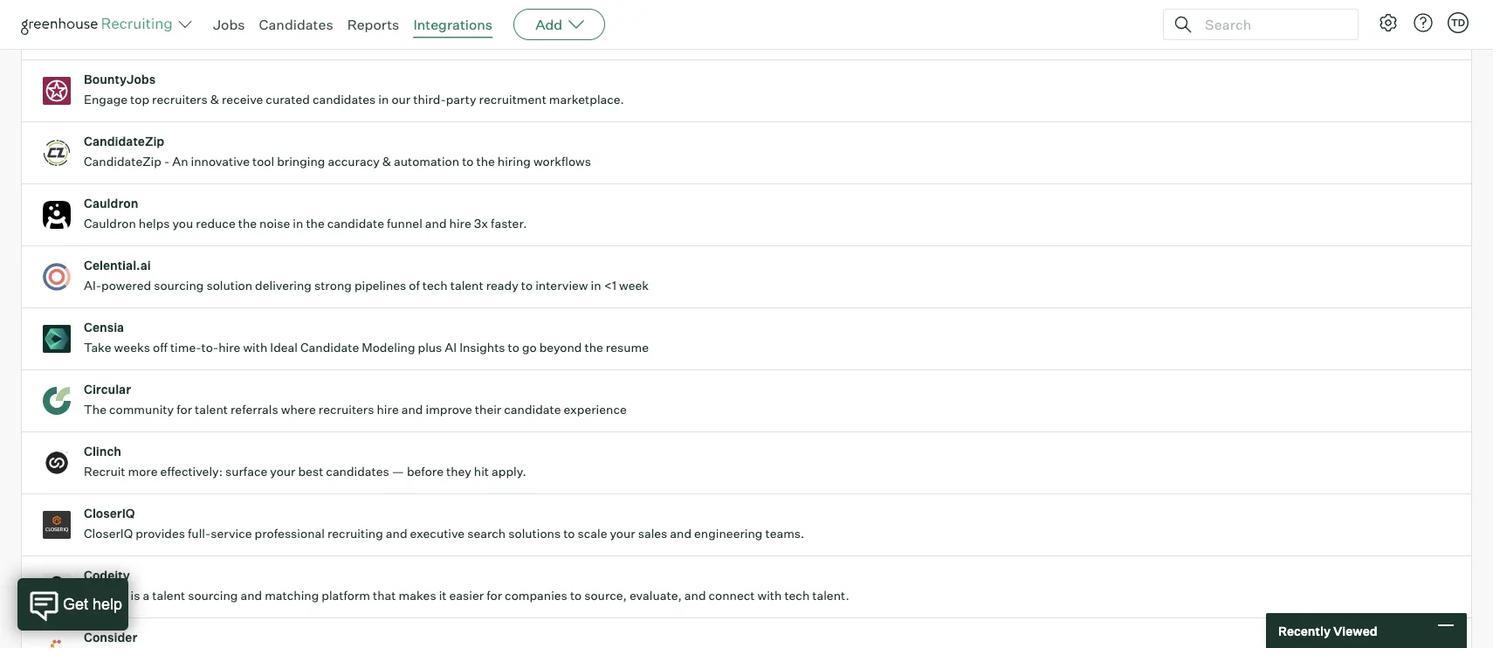 Task type: describe. For each thing, give the bounding box(es) containing it.
censia take weeks off time-to-hire with ideal candidate modeling plus ai insights to go beyond the resume
[[84, 320, 649, 355]]

strong
[[314, 278, 352, 293]]

2 codeity from the top
[[84, 588, 128, 603]]

add
[[535, 16, 563, 33]]

recruitment
[[479, 92, 547, 107]]

sourcing inside codeity codeity is a talent sourcing and matching platform that makes it easier for  companies to source, evaluate, and connect with tech talent.
[[188, 588, 238, 603]]

before
[[407, 464, 444, 479]]

censia
[[84, 320, 124, 335]]

provides
[[136, 526, 185, 541]]

pipelines
[[355, 278, 406, 293]]

and left executive
[[386, 526, 407, 541]]

greenhouse recruiting image
[[21, 14, 178, 35]]

candidate inside the circular the community for talent referrals where recruiters hire and improve their candidate experience
[[504, 402, 561, 417]]

the right noise
[[306, 216, 325, 231]]

you inside betts connect betts connect offers next-level visibility into talent profiles, so you can hire faster and smarter.
[[438, 30, 459, 45]]

off
[[153, 340, 168, 355]]

weeks
[[114, 340, 150, 355]]

consider
[[84, 630, 137, 645]]

you inside cauldron cauldron helps you reduce the noise in the candidate funnel and hire 3x faster.
[[172, 216, 193, 231]]

it
[[439, 588, 447, 603]]

<1
[[604, 278, 617, 293]]

consider link
[[22, 619, 1472, 648]]

of
[[409, 278, 420, 293]]

surface
[[225, 464, 268, 479]]

hire inside censia take weeks off time-to-hire with ideal candidate modeling plus ai insights to go beyond the resume
[[218, 340, 240, 355]]

more
[[128, 464, 158, 479]]

reduce
[[196, 216, 236, 231]]

best
[[298, 464, 323, 479]]

helps
[[139, 216, 170, 231]]

—
[[392, 464, 404, 479]]

candidate
[[300, 340, 359, 355]]

curated
[[266, 92, 310, 107]]

funnel
[[387, 216, 423, 231]]

connect
[[709, 588, 755, 603]]

candidate inside cauldron cauldron helps you reduce the noise in the candidate funnel and hire 3x faster.
[[327, 216, 384, 231]]

apply.
[[492, 464, 526, 479]]

circular
[[84, 382, 131, 397]]

our
[[392, 92, 411, 107]]

improve
[[426, 402, 472, 417]]

community
[[109, 402, 174, 417]]

scale
[[578, 526, 607, 541]]

for inside the circular the community for talent referrals where recruiters hire and improve their candidate experience
[[177, 402, 192, 417]]

professional
[[255, 526, 325, 541]]

time-
[[170, 340, 201, 355]]

& inside candidatezip candidatezip - an innovative tool bringing accuracy & automation to the hiring workflows
[[382, 154, 391, 169]]

the
[[84, 402, 107, 417]]

1 vertical spatial connect
[[117, 30, 165, 45]]

noise
[[259, 216, 290, 231]]

to inside closeriq closeriq provides full-service professional recruiting and executive search solutions to scale your sales and engineering teams.
[[563, 526, 575, 541]]

celential.ai
[[84, 258, 151, 273]]

0 vertical spatial connect
[[118, 10, 168, 25]]

engage
[[84, 92, 128, 107]]

marketplace.
[[549, 92, 624, 107]]

codeity codeity is a talent sourcing and matching platform that makes it easier for  companies to source, evaluate, and connect with tech talent.
[[84, 568, 850, 603]]

2 candidatezip from the top
[[84, 154, 161, 169]]

take
[[84, 340, 111, 355]]

ready
[[486, 278, 519, 293]]

1 closeriq from the top
[[84, 506, 135, 521]]

recruiters inside bountyjobs engage top recruiters & receive curated candidates in our third-party recruitment marketplace.
[[152, 92, 208, 107]]

powered
[[101, 278, 151, 293]]

plus
[[418, 340, 442, 355]]

companies
[[505, 588, 568, 603]]

3x
[[474, 216, 488, 231]]

offers
[[168, 30, 200, 45]]

Search text field
[[1201, 12, 1342, 37]]

and right sales
[[670, 526, 692, 541]]

effectively:
[[160, 464, 223, 479]]

candidates link
[[259, 16, 333, 33]]

teams.
[[765, 526, 805, 541]]

1 codeity from the top
[[84, 568, 130, 583]]

2 betts from the top
[[84, 30, 114, 45]]

receive
[[222, 92, 263, 107]]

solution
[[206, 278, 252, 293]]

candidatezip candidatezip - an innovative tool bringing accuracy & automation to the hiring workflows
[[84, 134, 591, 169]]

resume
[[606, 340, 649, 355]]

jobs
[[213, 16, 245, 33]]

and inside the circular the community for talent referrals where recruiters hire and improve their candidate experience
[[402, 402, 423, 417]]

they
[[446, 464, 471, 479]]

the inside censia take weeks off time-to-hire with ideal candidate modeling plus ai insights to go beyond the resume
[[585, 340, 603, 355]]

integrations link
[[413, 16, 493, 33]]

full-
[[188, 526, 211, 541]]

closeriq closeriq provides full-service professional recruiting and executive search solutions to scale your sales and engineering teams.
[[84, 506, 805, 541]]

tech inside celential.ai ai-powered sourcing solution delivering strong pipelines of tech talent ready to interview in <1 week
[[423, 278, 448, 293]]

hire inside the circular the community for talent referrals where recruiters hire and improve their candidate experience
[[377, 402, 399, 417]]

1 betts from the top
[[84, 10, 115, 25]]

viewed
[[1334, 623, 1378, 638]]

add button
[[514, 9, 605, 40]]

top
[[130, 92, 149, 107]]

where
[[281, 402, 316, 417]]

workflows
[[534, 154, 591, 169]]

tool
[[252, 154, 274, 169]]

clinch
[[84, 444, 121, 459]]

is
[[131, 588, 140, 603]]

that
[[373, 588, 396, 603]]

so
[[422, 30, 435, 45]]

next-
[[203, 30, 233, 45]]



Task type: vqa. For each thing, say whether or not it's contained in the screenshot.
bottom the in
yes



Task type: locate. For each thing, give the bounding box(es) containing it.
candidate left funnel
[[327, 216, 384, 231]]

to inside codeity codeity is a talent sourcing and matching platform that makes it easier for  companies to source, evaluate, and connect with tech talent.
[[570, 588, 582, 603]]

1 horizontal spatial for
[[487, 588, 502, 603]]

talent left referrals
[[195, 402, 228, 417]]

connect left offers
[[117, 30, 165, 45]]

evaluate,
[[630, 588, 682, 603]]

the left hiring
[[476, 154, 495, 169]]

0 vertical spatial codeity
[[84, 568, 130, 583]]

talent.
[[813, 588, 850, 603]]

to inside censia take weeks off time-to-hire with ideal candidate modeling plus ai insights to go beyond the resume
[[508, 340, 520, 355]]

in inside celential.ai ai-powered sourcing solution delivering strong pipelines of tech talent ready to interview in <1 week
[[591, 278, 601, 293]]

candidatezip down top
[[84, 134, 164, 149]]

circular the community for talent referrals where recruiters hire and improve their candidate experience
[[84, 382, 627, 417]]

closeriq left provides
[[84, 526, 133, 541]]

connect up offers
[[118, 10, 168, 25]]

for
[[177, 402, 192, 417], [487, 588, 502, 603]]

ideal
[[270, 340, 298, 355]]

td
[[1451, 17, 1466, 28]]

recruiters
[[152, 92, 208, 107], [319, 402, 374, 417]]

to right ready
[[521, 278, 533, 293]]

1 vertical spatial betts
[[84, 30, 114, 45]]

candidates inside clinch recruit more effectively: surface your best candidates — before they hit apply.
[[326, 464, 389, 479]]

0 horizontal spatial candidate
[[327, 216, 384, 231]]

1 vertical spatial in
[[293, 216, 303, 231]]

&
[[210, 92, 219, 107], [382, 154, 391, 169]]

0 vertical spatial candidates
[[313, 92, 376, 107]]

sourcing down full-
[[188, 588, 238, 603]]

0 vertical spatial &
[[210, 92, 219, 107]]

jobs link
[[213, 16, 245, 33]]

1 horizontal spatial your
[[610, 526, 636, 541]]

you right helps
[[172, 216, 193, 231]]

in left <1
[[591, 278, 601, 293]]

1 candidatezip from the top
[[84, 134, 164, 149]]

2 vertical spatial in
[[591, 278, 601, 293]]

celential.ai ai-powered sourcing solution delivering strong pipelines of tech talent ready to interview in <1 week
[[84, 258, 649, 293]]

1 horizontal spatial in
[[378, 92, 389, 107]]

hiring
[[498, 154, 531, 169]]

to inside candidatezip candidatezip - an innovative tool bringing accuracy & automation to the hiring workflows
[[462, 154, 474, 169]]

third-
[[413, 92, 446, 107]]

interview
[[536, 278, 588, 293]]

and
[[545, 30, 566, 45], [425, 216, 447, 231], [402, 402, 423, 417], [386, 526, 407, 541], [670, 526, 692, 541], [241, 588, 262, 603], [685, 588, 706, 603]]

their
[[475, 402, 502, 417]]

1 vertical spatial closeriq
[[84, 526, 133, 541]]

0 horizontal spatial recruiters
[[152, 92, 208, 107]]

in inside bountyjobs engage top recruiters & receive curated candidates in our third-party recruitment marketplace.
[[378, 92, 389, 107]]

1 vertical spatial candidatezip
[[84, 154, 161, 169]]

candidates
[[259, 16, 333, 33]]

automation
[[394, 154, 459, 169]]

your left 'best'
[[270, 464, 296, 479]]

0 vertical spatial closeriq
[[84, 506, 135, 521]]

candidates for curated
[[313, 92, 376, 107]]

modeling
[[362, 340, 415, 355]]

faster
[[509, 30, 542, 45]]

codeity up consider on the bottom left of the page
[[84, 568, 130, 583]]

reports
[[347, 16, 399, 33]]

and left 'improve'
[[402, 402, 423, 417]]

1 vertical spatial sourcing
[[188, 588, 238, 603]]

candidates up candidatezip candidatezip - an innovative tool bringing accuracy & automation to the hiring workflows
[[313, 92, 376, 107]]

1 vertical spatial you
[[172, 216, 193, 231]]

into
[[312, 30, 334, 45]]

0 vertical spatial sourcing
[[154, 278, 204, 293]]

0 vertical spatial cauldron
[[84, 196, 138, 211]]

in left our
[[378, 92, 389, 107]]

sourcing left the solution
[[154, 278, 204, 293]]

& inside bountyjobs engage top recruiters & receive curated candidates in our third-party recruitment marketplace.
[[210, 92, 219, 107]]

talent left ready
[[450, 278, 484, 293]]

solutions
[[509, 526, 561, 541]]

0 vertical spatial candidate
[[327, 216, 384, 231]]

smarter.
[[569, 30, 618, 45]]

hire left 'improve'
[[377, 402, 399, 417]]

& right accuracy
[[382, 154, 391, 169]]

to left go
[[508, 340, 520, 355]]

your
[[270, 464, 296, 479], [610, 526, 636, 541]]

1 horizontal spatial candidate
[[504, 402, 561, 417]]

a
[[143, 588, 150, 603]]

0 horizontal spatial you
[[172, 216, 193, 231]]

1 horizontal spatial you
[[438, 30, 459, 45]]

reports link
[[347, 16, 399, 33]]

your inside clinch recruit more effectively: surface your best candidates — before they hit apply.
[[270, 464, 296, 479]]

with inside codeity codeity is a talent sourcing and matching platform that makes it easier for  companies to source, evaluate, and connect with tech talent.
[[758, 588, 782, 603]]

sales
[[638, 526, 668, 541]]

0 horizontal spatial tech
[[423, 278, 448, 293]]

bringing
[[277, 154, 325, 169]]

the
[[476, 154, 495, 169], [238, 216, 257, 231], [306, 216, 325, 231], [585, 340, 603, 355]]

0 vertical spatial in
[[378, 92, 389, 107]]

talent inside celential.ai ai-powered sourcing solution delivering strong pipelines of tech talent ready to interview in <1 week
[[450, 278, 484, 293]]

with left ideal at the bottom of page
[[243, 340, 267, 355]]

and right the faster
[[545, 30, 566, 45]]

to right automation
[[462, 154, 474, 169]]

engineering
[[694, 526, 763, 541]]

1 vertical spatial recruiters
[[319, 402, 374, 417]]

beyond
[[540, 340, 582, 355]]

the left noise
[[238, 216, 257, 231]]

1 horizontal spatial recruiters
[[319, 402, 374, 417]]

2 horizontal spatial in
[[591, 278, 601, 293]]

for right "easier"
[[487, 588, 502, 603]]

cauldron cauldron helps you reduce the noise in the candidate funnel and hire 3x faster.
[[84, 196, 527, 231]]

your left sales
[[610, 526, 636, 541]]

bountyjobs engage top recruiters & receive curated candidates in our third-party recruitment marketplace.
[[84, 72, 624, 107]]

1 vertical spatial &
[[382, 154, 391, 169]]

in right noise
[[293, 216, 303, 231]]

codeity left "is"
[[84, 588, 128, 603]]

source,
[[584, 588, 627, 603]]

candidate right their
[[504, 402, 561, 417]]

1 vertical spatial for
[[487, 588, 502, 603]]

and right funnel
[[425, 216, 447, 231]]

0 vertical spatial your
[[270, 464, 296, 479]]

hit
[[474, 464, 489, 479]]

and left connect
[[685, 588, 706, 603]]

referrals
[[231, 402, 278, 417]]

talent inside the circular the community for talent referrals where recruiters hire and improve their candidate experience
[[195, 402, 228, 417]]

to inside celential.ai ai-powered sourcing solution delivering strong pipelines of tech talent ready to interview in <1 week
[[521, 278, 533, 293]]

can
[[461, 30, 482, 45]]

0 vertical spatial for
[[177, 402, 192, 417]]

to
[[462, 154, 474, 169], [521, 278, 533, 293], [508, 340, 520, 355], [563, 526, 575, 541], [570, 588, 582, 603]]

recruiting
[[327, 526, 383, 541]]

faster.
[[491, 216, 527, 231]]

and inside betts connect betts connect offers next-level visibility into talent profiles, so you can hire faster and smarter.
[[545, 30, 566, 45]]

recruit
[[84, 464, 125, 479]]

talent right a
[[152, 588, 185, 603]]

makes
[[399, 588, 436, 603]]

1 vertical spatial candidates
[[326, 464, 389, 479]]

tech left talent.
[[785, 588, 810, 603]]

0 vertical spatial tech
[[423, 278, 448, 293]]

platform
[[322, 588, 370, 603]]

sourcing inside celential.ai ai-powered sourcing solution delivering strong pipelines of tech talent ready to interview in <1 week
[[154, 278, 204, 293]]

an
[[172, 154, 188, 169]]

with right connect
[[758, 588, 782, 603]]

hire inside betts connect betts connect offers next-level visibility into talent profiles, so you can hire faster and smarter.
[[485, 30, 507, 45]]

td button
[[1445, 9, 1473, 37]]

talent right into
[[337, 30, 370, 45]]

configure image
[[1378, 12, 1399, 33]]

party
[[446, 92, 476, 107]]

0 horizontal spatial with
[[243, 340, 267, 355]]

in
[[378, 92, 389, 107], [293, 216, 303, 231], [591, 278, 601, 293]]

tech
[[423, 278, 448, 293], [785, 588, 810, 603]]

cauldron
[[84, 196, 138, 211], [84, 216, 136, 231]]

candidates for best
[[326, 464, 389, 479]]

0 vertical spatial candidatezip
[[84, 134, 164, 149]]

to-
[[201, 340, 218, 355]]

in inside cauldron cauldron helps you reduce the noise in the candidate funnel and hire 3x faster.
[[293, 216, 303, 231]]

profiles,
[[373, 30, 419, 45]]

recruiters inside the circular the community for talent referrals where recruiters hire and improve their candidate experience
[[319, 402, 374, 417]]

1 horizontal spatial tech
[[785, 588, 810, 603]]

with inside censia take weeks off time-to-hire with ideal candidate modeling plus ai insights to go beyond the resume
[[243, 340, 267, 355]]

0 horizontal spatial for
[[177, 402, 192, 417]]

hire right time- at bottom left
[[218, 340, 240, 355]]

and inside cauldron cauldron helps you reduce the noise in the candidate funnel and hire 3x faster.
[[425, 216, 447, 231]]

hire right can
[[485, 30, 507, 45]]

1 vertical spatial tech
[[785, 588, 810, 603]]

insights
[[460, 340, 505, 355]]

for right community
[[177, 402, 192, 417]]

1 vertical spatial your
[[610, 526, 636, 541]]

& left 'receive'
[[210, 92, 219, 107]]

recruiters right where
[[319, 402, 374, 417]]

1 vertical spatial with
[[758, 588, 782, 603]]

closeriq
[[84, 506, 135, 521], [84, 526, 133, 541]]

0 vertical spatial recruiters
[[152, 92, 208, 107]]

closeriq down the recruit
[[84, 506, 135, 521]]

0 vertical spatial you
[[438, 30, 459, 45]]

2 cauldron from the top
[[84, 216, 136, 231]]

hire left 3x
[[449, 216, 471, 231]]

hire
[[485, 30, 507, 45], [449, 216, 471, 231], [218, 340, 240, 355], [377, 402, 399, 417]]

tech right of
[[423, 278, 448, 293]]

td button
[[1448, 12, 1469, 33]]

codeity
[[84, 568, 130, 583], [84, 588, 128, 603]]

the right the beyond
[[585, 340, 603, 355]]

talent inside betts connect betts connect offers next-level visibility into talent profiles, so you can hire faster and smarter.
[[337, 30, 370, 45]]

recruiters right top
[[152, 92, 208, 107]]

0 horizontal spatial your
[[270, 464, 296, 479]]

easier
[[449, 588, 484, 603]]

tech inside codeity codeity is a talent sourcing and matching platform that makes it easier for  companies to source, evaluate, and connect with tech talent.
[[785, 588, 810, 603]]

1 horizontal spatial with
[[758, 588, 782, 603]]

1 cauldron from the top
[[84, 196, 138, 211]]

ai
[[445, 340, 457, 355]]

the inside candidatezip candidatezip - an innovative tool bringing accuracy & automation to the hiring workflows
[[476, 154, 495, 169]]

1 vertical spatial cauldron
[[84, 216, 136, 231]]

candidates inside bountyjobs engage top recruiters & receive curated candidates in our third-party recruitment marketplace.
[[313, 92, 376, 107]]

talent inside codeity codeity is a talent sourcing and matching platform that makes it easier for  companies to source, evaluate, and connect with tech talent.
[[152, 588, 185, 603]]

0 horizontal spatial &
[[210, 92, 219, 107]]

hire inside cauldron cauldron helps you reduce the noise in the candidate funnel and hire 3x faster.
[[449, 216, 471, 231]]

delivering
[[255, 278, 312, 293]]

connect
[[118, 10, 168, 25], [117, 30, 165, 45]]

0 vertical spatial betts
[[84, 10, 115, 25]]

0 horizontal spatial in
[[293, 216, 303, 231]]

to left scale
[[563, 526, 575, 541]]

and left matching
[[241, 588, 262, 603]]

your inside closeriq closeriq provides full-service professional recruiting and executive search solutions to scale your sales and engineering teams.
[[610, 526, 636, 541]]

candidatezip left -
[[84, 154, 161, 169]]

you right so
[[438, 30, 459, 45]]

service
[[211, 526, 252, 541]]

1 vertical spatial candidate
[[504, 402, 561, 417]]

sourcing
[[154, 278, 204, 293], [188, 588, 238, 603]]

2 closeriq from the top
[[84, 526, 133, 541]]

1 horizontal spatial &
[[382, 154, 391, 169]]

0 vertical spatial with
[[243, 340, 267, 355]]

clinch recruit more effectively: surface your best candidates — before they hit apply.
[[84, 444, 526, 479]]

for inside codeity codeity is a talent sourcing and matching platform that makes it easier for  companies to source, evaluate, and connect with tech talent.
[[487, 588, 502, 603]]

to left 'source,'
[[570, 588, 582, 603]]

candidates left —
[[326, 464, 389, 479]]

1 vertical spatial codeity
[[84, 588, 128, 603]]



